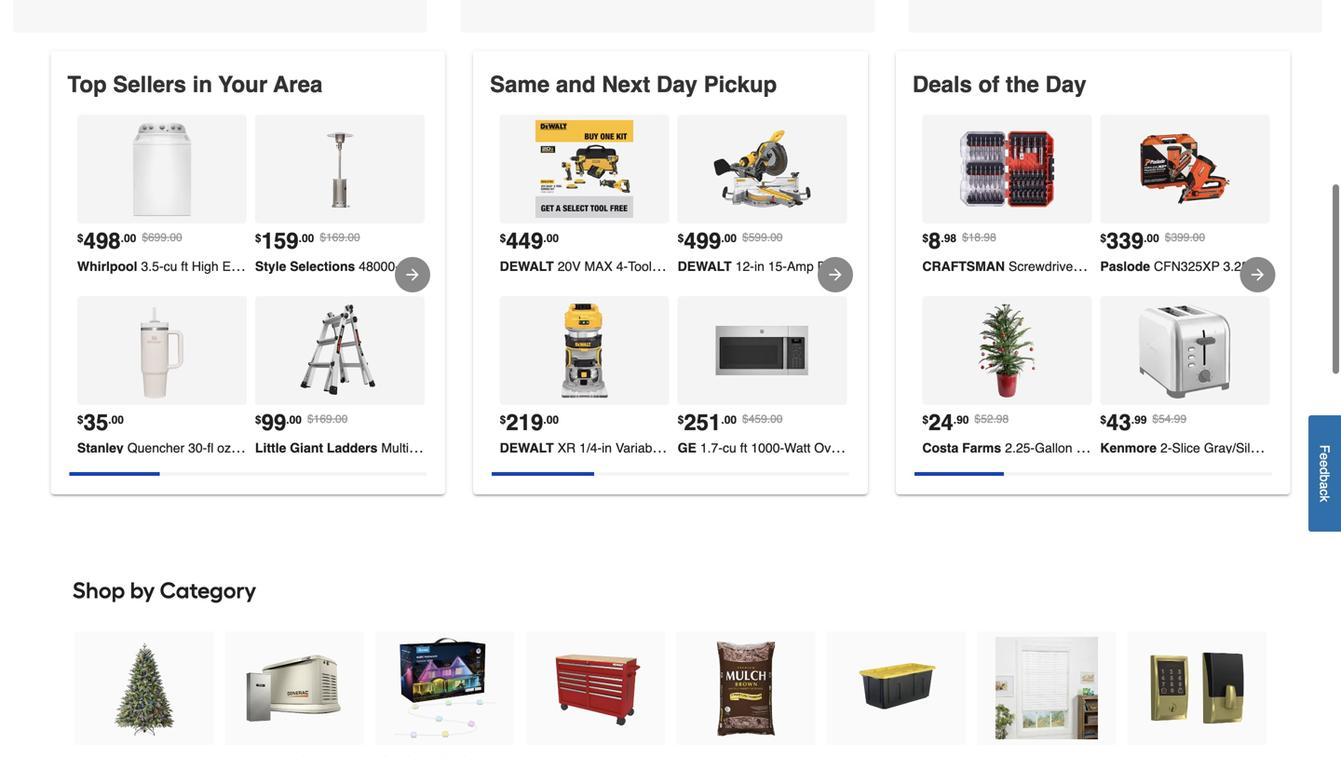 Task type: describe. For each thing, give the bounding box(es) containing it.
sensor
[[1004, 441, 1045, 455]]

variable
[[616, 441, 662, 455]]

2 horizontal spatial steel
[[576, 259, 605, 274]]

4 list item from the left
[[676, 631, 815, 757]]

15-
[[768, 259, 787, 274]]

dewalt for $599.00
[[678, 259, 732, 274]]

bevel
[[848, 259, 880, 274]]

scrollbar for 219
[[492, 472, 594, 476]]

style selections 48000-btu stainless steel stainless steel floorstanding liquid propane patio heater
[[255, 259, 855, 274]]

costa farms 2.25-gallon (s) fresh christmas potted norfolk island pine
[[922, 441, 1341, 455]]

$ for 24
[[922, 413, 929, 426]]

craftsman
[[922, 259, 1005, 274]]

m14
[[412, 441, 438, 455]]

1000-
[[751, 441, 784, 455]]

98
[[944, 232, 957, 245]]

kenmore
[[1100, 441, 1157, 455]]

0 vertical spatial load
[[355, 259, 384, 274]]

telescoping
[[704, 441, 773, 455]]

$399.00
[[1165, 231, 1205, 244]]

btu
[[399, 259, 426, 274]]

pickup
[[704, 72, 777, 97]]

$ 43 . 99 $54.99
[[1100, 410, 1187, 435]]

same and next day pickup image for 219
[[536, 302, 633, 400]]

$ for 159
[[255, 232, 261, 245]]

2.25-
[[1005, 441, 1035, 455]]

00 for 498
[[124, 232, 136, 245]]

corded
[[994, 259, 1037, 274]]

2 list item from the left
[[225, 631, 364, 757]]

water
[[381, 441, 415, 455]]

$54.99
[[1152, 413, 1187, 426]]

00 for 159
[[302, 232, 314, 245]]

in left degree
[[1253, 259, 1263, 274]]

$ 251 . 00 $459.00
[[678, 410, 783, 435]]

screwdriver
[[1009, 259, 1077, 274]]

potted
[[1194, 441, 1232, 455]]

style
[[255, 259, 286, 274]]

(47-
[[1123, 259, 1146, 274]]

(bare
[[902, 441, 933, 455]]

whirlpool
[[77, 259, 137, 274]]

top-
[[329, 259, 355, 274]]

f e e d b a c k
[[1317, 445, 1332, 502]]

heater
[[816, 259, 855, 274]]

(white)
[[435, 259, 477, 274]]

$ 449 . 00
[[500, 228, 559, 254]]

hardware image
[[1146, 637, 1248, 739]]

the-
[[847, 441, 869, 455]]

arrow right image for 339
[[1249, 265, 1267, 284]]

cu for 498
[[164, 259, 177, 274]]

island
[[1280, 441, 1315, 455]]

sliding
[[884, 259, 923, 274]]

with for 449
[[849, 259, 872, 274]]

deals of the day image for 24
[[958, 302, 1056, 400]]

k
[[1317, 496, 1332, 502]]

$18.98
[[962, 231, 996, 244]]

lawn & garden image
[[695, 637, 797, 739]]

159
[[261, 228, 299, 254]]

dewalt 20v max 4-tool brushless power tool combo kit with soft case (2-batteries and charger included)
[[500, 259, 1137, 274]]

$ 35 . 00
[[77, 410, 124, 435]]

your
[[218, 72, 267, 97]]

cooking
[[1049, 441, 1097, 455]]

0 horizontal spatial and
[[556, 72, 596, 97]]

$52.98
[[975, 413, 1009, 426]]

$699.00
[[142, 231, 182, 244]]

same and next day pickup image for $459.00
[[714, 302, 811, 400]]

2 horizontal spatial stainless
[[519, 259, 572, 274]]

1 vertical spatial brushless
[[707, 441, 765, 455]]

gray/silver
[[1204, 441, 1268, 455]]

quencher
[[127, 441, 185, 455]]

in left variable
[[602, 441, 612, 455]]

tool)
[[937, 441, 965, 455]]

99 inside $ 43 . 99 $54.99
[[1134, 413, 1147, 426]]

next
[[602, 72, 650, 97]]

$ for 499
[[678, 232, 684, 245]]

2-
[[1160, 441, 1172, 455]]

home decor image
[[995, 637, 1098, 739]]

1 horizontal spatial stainless
[[429, 259, 482, 274]]

insulated
[[324, 441, 377, 455]]

$ for 35
[[77, 413, 83, 426]]

type
[[523, 441, 551, 455]]

4-
[[616, 259, 628, 274]]

00 for 251
[[724, 413, 737, 426]]

electrical image
[[243, 637, 346, 739]]

$ for 43
[[1100, 413, 1106, 426]]

3 scrollbar from the left
[[914, 472, 1004, 476]]

whirlpool 3.5-cu ft high efficiency agitator top-load washer (white)
[[77, 259, 477, 274]]

paslode
[[1100, 259, 1150, 274]]

cu for 251
[[723, 441, 736, 455]]

0 horizontal spatial 99
[[261, 410, 286, 435]]

449
[[506, 228, 543, 254]]

same and next day pickup image for 449
[[536, 120, 633, 218]]

1 vertical spatial load
[[617, 441, 646, 455]]

3.5-
[[141, 259, 164, 274]]

top sellers in your area image for 99
[[291, 302, 389, 400]]

deals of the day image for 8
[[958, 120, 1056, 218]]

bit
[[1081, 259, 1096, 274]]

f e e d b a c k button
[[1308, 415, 1341, 532]]

ft for 251
[[740, 441, 747, 455]]

to
[[1328, 441, 1341, 455]]

. for 35
[[108, 413, 111, 426]]

cordless
[[804, 441, 855, 455]]

router
[[859, 441, 898, 455]]

ladder
[[858, 441, 899, 455]]

5 list item from the left
[[827, 631, 966, 757]]

top sellers in your area image for 498
[[113, 120, 211, 218]]

by
[[130, 577, 155, 604]]

case
[[902, 259, 933, 274]]

$ for 449
[[500, 232, 506, 245]]

saw
[[1073, 259, 1099, 274]]

speed
[[666, 441, 704, 455]]

little giant ladders multi m14 14.3-ft reach type 1a- 300-lb load capacity telescoping multi-position ladder
[[255, 441, 899, 455]]

00 for 99
[[289, 413, 302, 426]]

holiday decorations image
[[93, 637, 195, 739]]

300-
[[577, 441, 604, 455]]

patio
[[783, 259, 813, 274]]

set
[[1100, 259, 1119, 274]]

$ for 339
[[1100, 232, 1106, 245]]



Task type: locate. For each thing, give the bounding box(es) containing it.
scrollbar down type on the left
[[492, 472, 594, 476]]

0 horizontal spatial steel
[[291, 441, 321, 455]]

1 horizontal spatial tool
[[757, 259, 781, 274]]

. for 251
[[721, 413, 724, 426]]

20v
[[558, 259, 581, 274]]

$ for 498
[[77, 232, 83, 245]]

0 horizontal spatial load
[[355, 259, 384, 274]]

tools image
[[544, 637, 647, 739]]

tool right max at the left of page
[[628, 259, 652, 274]]

lighting & ceiling fans image
[[394, 637, 496, 739]]

multi-
[[777, 441, 808, 455]]

arrow right image right 48000-
[[403, 265, 422, 284]]

1 horizontal spatial day
[[1045, 72, 1086, 97]]

12-
[[735, 259, 754, 274]]

same and next day pickup image up $599.00
[[714, 120, 811, 218]]

watt left to
[[1298, 441, 1324, 455]]

$ up style selections 48000-btu stainless steel stainless steel floorstanding liquid propane patio heater
[[500, 232, 506, 245]]

00 inside $ 498 . 00 $699.00
[[124, 232, 136, 245]]

deals of the day image up $18.98
[[958, 120, 1056, 218]]

stainless right btu
[[429, 259, 482, 274]]

c
[[1317, 489, 1332, 496]]

1 arrow right image from the left
[[403, 265, 422, 284]]

b
[[1317, 475, 1332, 482]]

0 horizontal spatial watt
[[784, 441, 811, 455]]

0 horizontal spatial scrollbar
[[69, 472, 160, 476]]

1 day from the left
[[656, 72, 697, 97]]

stainless
[[429, 259, 482, 274], [519, 259, 572, 274], [235, 441, 288, 455]]

$ up set
[[1100, 232, 1106, 245]]

1 vertical spatial cu
[[723, 441, 736, 455]]

shop by category heading
[[73, 572, 1268, 609]]

30- left oz
[[188, 441, 207, 455]]

499
[[684, 228, 721, 254]]

. for 43
[[1131, 413, 1134, 426]]

reach
[[482, 441, 520, 455]]

1 e from the top
[[1317, 453, 1332, 460]]

$ inside the $ 219 . 00
[[500, 413, 506, 426]]

same and next day pickup image up $ 449 . 00
[[536, 120, 633, 218]]

1 horizontal spatial cu
[[723, 441, 736, 455]]

ft for 498
[[181, 259, 188, 274]]

ge
[[678, 441, 697, 455]]

251
[[684, 410, 721, 435]]

dewalt 12-in 15-amp dual bevel sliding compound corded miter saw
[[678, 259, 1099, 274]]

2 e from the top
[[1317, 460, 1332, 467]]

00 for 219
[[546, 413, 559, 426]]

2 arrow right image from the left
[[826, 265, 845, 284]]

brushless down 499
[[655, 259, 713, 274]]

(2-
[[936, 259, 952, 274]]

0 horizontal spatial with
[[849, 259, 872, 274]]

1 horizontal spatial scrollbar
[[492, 472, 594, 476]]

. up tool)
[[953, 413, 957, 426]]

0 vertical spatial with
[[849, 259, 872, 274]]

$ inside $ 449 . 00
[[500, 232, 506, 245]]

watt for 43
[[1298, 441, 1324, 455]]

gallon
[[1035, 441, 1072, 455]]

99 right "43"
[[1134, 413, 1147, 426]]

c
[[1332, 259, 1341, 274]]

scrollbar for 35
[[69, 472, 160, 476]]

steel
[[486, 259, 515, 274], [576, 259, 605, 274], [291, 441, 321, 455]]

$ for 251
[[678, 413, 684, 426]]

. inside $ 499 . 00 $599.00
[[721, 232, 724, 245]]

piece)
[[1146, 259, 1183, 274]]

0 vertical spatial cu
[[164, 259, 177, 274]]

0 horizontal spatial 30-
[[188, 441, 207, 455]]

. inside $ 449 . 00
[[543, 232, 546, 245]]

in left your
[[192, 72, 212, 97]]

steel left 4-
[[576, 259, 605, 274]]

top
[[67, 72, 107, 97]]

. up power
[[721, 232, 724, 245]]

and left next
[[556, 72, 596, 97]]

1 vertical spatial with
[[977, 441, 1000, 455]]

1 horizontal spatial watt
[[1298, 441, 1324, 455]]

0 vertical spatial brushless
[[655, 259, 713, 274]]

00 right '159'
[[302, 232, 314, 245]]

00 right 251
[[724, 413, 737, 426]]

00 right 339
[[1147, 232, 1159, 245]]

$ inside $ 159 . 00 $169.00
[[255, 232, 261, 245]]

. for 99
[[286, 413, 289, 426]]

craftsman screwdriver bit set (47-piece)
[[922, 259, 1183, 274]]

$ inside $ 24 . 90 $52.98
[[922, 413, 929, 426]]

. inside $ 339 . 00 $399.00
[[1144, 232, 1147, 245]]

1 list item from the left
[[75, 631, 214, 757]]

amp
[[787, 259, 814, 274]]

$ inside $ 339 . 00 $399.00
[[1100, 232, 1106, 245]]

top sellers in your area image up $ 159 . 00 $169.00
[[291, 120, 389, 218]]

. up dewalt xr 1/4-in variable speed brushless fixed cordless router (bare tool)
[[721, 413, 724, 426]]

2 scrollbar from the left
[[492, 472, 594, 476]]

(s)
[[1076, 441, 1091, 455]]

. up costa farms 2.25-gallon (s) fresh christmas potted norfolk island pine
[[1131, 413, 1134, 426]]

. inside $ 498 . 00 $699.00
[[121, 232, 124, 245]]

and left miter
[[1007, 259, 1029, 274]]

the
[[1006, 72, 1039, 97]]

. up "little"
[[286, 413, 289, 426]]

99 up "little"
[[261, 410, 286, 435]]

. up stanley
[[108, 413, 111, 426]]

combo
[[784, 259, 826, 274]]

scrollbar down stanley
[[69, 472, 160, 476]]

sellers
[[113, 72, 186, 97]]

$ inside $ 43 . 99 $54.99
[[1100, 413, 1106, 426]]

with down $52.98
[[977, 441, 1000, 455]]

lb
[[604, 441, 614, 455]]

same and next day pickup image
[[536, 120, 633, 218], [714, 120, 811, 218], [536, 302, 633, 400], [714, 302, 811, 400]]

deals
[[913, 72, 972, 97]]

0 horizontal spatial stainless
[[235, 441, 288, 455]]

in left 15-
[[754, 259, 764, 274]]

e up d
[[1317, 453, 1332, 460]]

$169.00 inside $ 99 . 00 $169.00
[[307, 413, 348, 426]]

1.7-
[[700, 441, 723, 455]]

$ up the 'stanley quencher 30-fl oz stainless steel insulated water bottle'
[[255, 413, 261, 426]]

1 horizontal spatial ft
[[471, 441, 478, 455]]

00 right 219 at the bottom left of the page
[[546, 413, 559, 426]]

2 horizontal spatial arrow right image
[[1249, 265, 1267, 284]]

deals of the day image
[[958, 120, 1056, 218], [1136, 120, 1234, 218], [958, 302, 1056, 400], [1136, 302, 1234, 400]]

$ up whirlpool
[[77, 232, 83, 245]]

same and next day pickup
[[490, 72, 777, 97]]

$169.00 inside $ 159 . 00 $169.00
[[320, 231, 360, 244]]

0 vertical spatial 30-
[[1267, 259, 1286, 274]]

miter
[[1041, 259, 1070, 274]]

00 inside $ 339 . 00 $399.00
[[1147, 232, 1159, 245]]

top sellers in your area image
[[113, 120, 211, 218], [291, 120, 389, 218], [113, 302, 211, 400], [291, 302, 389, 400]]

pine
[[1319, 441, 1341, 455]]

f
[[1317, 445, 1332, 453]]

$ for 99
[[255, 413, 261, 426]]

of
[[978, 72, 1000, 97]]

. up style selections 48000-btu stainless steel stainless steel floorstanding liquid propane patio heater
[[543, 232, 546, 245]]

0 vertical spatial and
[[556, 72, 596, 97]]

day right the
[[1045, 72, 1086, 97]]

1 vertical spatial and
[[1007, 259, 1029, 274]]

. for 339
[[1144, 232, 1147, 245]]

00 inside $ 159 . 00 $169.00
[[302, 232, 314, 245]]

. for 24
[[953, 413, 957, 426]]

00 right 499
[[724, 232, 737, 245]]

. up type on the left
[[543, 413, 546, 426]]

00 right 498 at top
[[124, 232, 136, 245]]

$ inside $ 8 . 98 $18.98
[[922, 232, 929, 245]]

$ up fresh
[[1100, 413, 1106, 426]]

liquid
[[691, 259, 726, 274]]

area
[[273, 72, 323, 97]]

. inside $ 159 . 00 $169.00
[[299, 232, 302, 245]]

same and next day pickup image up $459.00
[[714, 302, 811, 400]]

ft left the high
[[181, 259, 188, 274]]

multi
[[381, 441, 409, 455]]

load left washer
[[355, 259, 384, 274]]

in
[[192, 72, 212, 97], [754, 259, 764, 274], [1253, 259, 1263, 274], [602, 441, 612, 455]]

00 for 339
[[1147, 232, 1159, 245]]

oz
[[217, 441, 231, 455]]

2 tool from the left
[[757, 259, 781, 274]]

3.25-
[[1223, 259, 1253, 274]]

2 day from the left
[[1045, 72, 1086, 97]]

. up whirlpool
[[121, 232, 124, 245]]

dewalt down 219 at the bottom left of the page
[[500, 441, 554, 455]]

43
[[1106, 410, 1131, 435]]

0 horizontal spatial arrow right image
[[403, 265, 422, 284]]

soft
[[875, 259, 899, 274]]

same and next day pickup image for $599.00
[[714, 120, 811, 218]]

00 inside $ 35 . 00
[[111, 413, 124, 426]]

$ up floorstanding
[[678, 232, 684, 245]]

list item
[[75, 631, 214, 757], [225, 631, 364, 757], [375, 631, 515, 757], [676, 631, 815, 757], [827, 631, 966, 757]]

scrollbar down tool)
[[914, 472, 1004, 476]]

dewalt for 449
[[500, 259, 554, 274]]

a
[[1317, 482, 1332, 489]]

dewalt for 219
[[500, 441, 554, 455]]

top sellers in your area image down 3.5-
[[113, 302, 211, 400]]

deals of the day image up $399.00 on the right
[[1136, 120, 1234, 218]]

2 watt from the left
[[1298, 441, 1324, 455]]

top sellers in your area image for 159
[[291, 120, 389, 218]]

. inside $ 24 . 90 $52.98
[[953, 413, 957, 426]]

$ up efficiency
[[255, 232, 261, 245]]

1/4-
[[579, 441, 602, 455]]

watt for 251
[[784, 441, 811, 455]]

with for $459.00
[[977, 441, 1000, 455]]

same and next day pickup image down max at the left of page
[[536, 302, 633, 400]]

(stainless
[[1100, 441, 1158, 455]]

cu down $699.00
[[164, 259, 177, 274]]

$ 159 . 00 $169.00
[[255, 228, 360, 254]]

$169.00
[[320, 231, 360, 244], [307, 413, 348, 426]]

arrow right image for 499
[[826, 265, 845, 284]]

deals of the day image for 339
[[1136, 120, 1234, 218]]

1 horizontal spatial arrow right image
[[826, 265, 845, 284]]

$ inside $ 499 . 00 $599.00
[[678, 232, 684, 245]]

steel down $ 99 . 00 $169.00
[[291, 441, 321, 455]]

00 for 499
[[724, 232, 737, 245]]

1 horizontal spatial with
[[977, 441, 1000, 455]]

219
[[506, 410, 543, 435]]

$ up speed
[[678, 413, 684, 426]]

load
[[355, 259, 384, 274], [617, 441, 646, 455]]

washer
[[387, 259, 432, 274]]

. inside $ 43 . 99 $54.99
[[1131, 413, 1134, 426]]

. for 498
[[121, 232, 124, 245]]

storage & organization image
[[845, 637, 947, 739]]

$ for 8
[[922, 232, 929, 245]]

00 inside the $ 219 . 00
[[546, 413, 559, 426]]

brushless
[[655, 259, 713, 274], [707, 441, 765, 455]]

498
[[83, 228, 121, 254]]

. inside the $ 219 . 00
[[543, 413, 546, 426]]

$ 219 . 00
[[500, 410, 559, 435]]

microwave
[[911, 441, 974, 455]]

floorstanding
[[609, 259, 688, 274]]

stainless down $ 449 . 00
[[519, 259, 572, 274]]

tool right 12-
[[757, 259, 781, 274]]

top sellers in your area
[[67, 72, 323, 97]]

dewalt down 499
[[678, 259, 732, 274]]

1 vertical spatial 30-
[[188, 441, 207, 455]]

30- right '3.25-'
[[1267, 259, 1286, 274]]

$ inside $ 99 . 00 $169.00
[[255, 413, 261, 426]]

00 right 35 at the bottom left of the page
[[111, 413, 124, 426]]

0 vertical spatial $169.00
[[320, 231, 360, 244]]

arrow right image left bevel
[[826, 265, 845, 284]]

tool
[[628, 259, 652, 274], [757, 259, 781, 274]]

power
[[716, 259, 753, 274]]

$169.00 for 99
[[307, 413, 348, 426]]

deals of the day image up $54.99
[[1136, 302, 1234, 400]]

00 inside $ 449 . 00
[[546, 232, 559, 245]]

. up '(2-'
[[941, 232, 944, 245]]

scrollbar
[[69, 472, 160, 476], [492, 472, 594, 476], [914, 472, 1004, 476]]

top sellers in your area image up $ 99 . 00 $169.00
[[291, 302, 389, 400]]

category
[[160, 577, 256, 604]]

00 for 449
[[546, 232, 559, 245]]

ft left the reach
[[471, 441, 478, 455]]

1 tool from the left
[[628, 259, 652, 274]]

0 horizontal spatial cu
[[164, 259, 177, 274]]

. for 159
[[299, 232, 302, 245]]

with right kit
[[849, 259, 872, 274]]

day right next
[[656, 72, 697, 97]]

day for next
[[656, 72, 697, 97]]

deals of the day image up $52.98
[[958, 302, 1056, 400]]

$ for 219
[[500, 413, 506, 426]]

1 horizontal spatial steel
[[486, 259, 515, 274]]

. for 449
[[543, 232, 546, 245]]

$169.00 for 159
[[320, 231, 360, 244]]

. up (47-
[[1144, 232, 1147, 245]]

. for 499
[[721, 232, 724, 245]]

1 horizontal spatial and
[[1007, 259, 1029, 274]]

1 horizontal spatial 99
[[1134, 413, 1147, 426]]

deals of the day image for 43
[[1136, 302, 1234, 400]]

brushless down "$ 251 . 00 $459.00"
[[707, 441, 765, 455]]

1 horizontal spatial load
[[617, 441, 646, 455]]

cfn325xp
[[1154, 259, 1220, 274]]

0 horizontal spatial day
[[656, 72, 697, 97]]

$169.00 up giant at the bottom left
[[307, 413, 348, 426]]

35
[[83, 410, 108, 435]]

day
[[656, 72, 697, 97], [1045, 72, 1086, 97]]

90
[[957, 413, 969, 426]]

2 horizontal spatial scrollbar
[[914, 472, 1004, 476]]

steel down 449
[[486, 259, 515, 274]]

1 vertical spatial $169.00
[[307, 413, 348, 426]]

. inside "$ 251 . 00 $459.00"
[[721, 413, 724, 426]]

stanley
[[77, 441, 124, 455]]

2 horizontal spatial ft
[[740, 441, 747, 455]]

arrow right image
[[403, 265, 422, 284], [826, 265, 845, 284], [1249, 265, 1267, 284]]

1a-
[[555, 441, 574, 455]]

. inside $ 35 . 00
[[108, 413, 111, 426]]

00 right 449
[[546, 232, 559, 245]]

day for the
[[1045, 72, 1086, 97]]

. inside $ 99 . 00 $169.00
[[286, 413, 289, 426]]

0 horizontal spatial ft
[[181, 259, 188, 274]]

. for 219
[[543, 413, 546, 426]]

$169.00 up top- at the top of the page
[[320, 231, 360, 244]]

3 list item from the left
[[375, 631, 515, 757]]

00 up giant at the bottom left
[[289, 413, 302, 426]]

$ 99 . 00 $169.00
[[255, 410, 348, 435]]

dual
[[817, 259, 844, 274]]

cu down "$ 251 . 00 $459.00"
[[723, 441, 736, 455]]

e up b
[[1317, 460, 1332, 467]]

$ left 98
[[922, 232, 929, 245]]

3 arrow right image from the left
[[1249, 265, 1267, 284]]

00 inside "$ 251 . 00 $459.00"
[[724, 413, 737, 426]]

top sellers in your area image up $699.00
[[113, 120, 211, 218]]

ge 1.7-cu ft 1000-watt over-the-range microwave with sensor cooking (stainless steel)
[[678, 441, 1195, 455]]

$ 339 . 00 $399.00
[[1100, 228, 1205, 254]]

1 watt from the left
[[784, 441, 811, 455]]

load right lb on the bottom left of the page
[[617, 441, 646, 455]]

1 horizontal spatial 30-
[[1267, 259, 1286, 274]]

$ inside $ 498 . 00 $699.00
[[77, 232, 83, 245]]

$ 24 . 90 $52.98
[[922, 410, 1009, 435]]

1 scrollbar from the left
[[69, 472, 160, 476]]

. inside $ 8 . 98 $18.98
[[941, 232, 944, 245]]

paslode cfn325xp 3.25-in 30-degree c
[[1100, 259, 1341, 274]]

watt left over-
[[784, 441, 811, 455]]

$ up (bare
[[922, 413, 929, 426]]

stainless right oz
[[235, 441, 288, 455]]

$ inside $ 35 . 00
[[77, 413, 83, 426]]

ft left 1000-
[[740, 441, 747, 455]]

steel)
[[1161, 441, 1195, 455]]

. for 8
[[941, 232, 944, 245]]

arrow right image left degree
[[1249, 265, 1267, 284]]

fl
[[207, 441, 214, 455]]

deals of the day
[[913, 72, 1086, 97]]

00 inside $ 99 . 00 $169.00
[[289, 413, 302, 426]]

$ up stanley
[[77, 413, 83, 426]]

$ up the reach
[[500, 413, 506, 426]]

00
[[124, 232, 136, 245], [302, 232, 314, 245], [546, 232, 559, 245], [724, 232, 737, 245], [1147, 232, 1159, 245], [111, 413, 124, 426], [289, 413, 302, 426], [546, 413, 559, 426], [724, 413, 737, 426]]

dewalt down 449
[[500, 259, 554, 274]]

$599.00
[[742, 231, 783, 244]]

arrow right image for 159
[[403, 265, 422, 284]]

$ inside "$ 251 . 00 $459.00"
[[678, 413, 684, 426]]

$ 8 . 98 $18.98
[[922, 228, 996, 254]]

00 for 35
[[111, 413, 124, 426]]

850-
[[1272, 441, 1298, 455]]

christmas
[[1132, 441, 1191, 455]]

. up agitator
[[299, 232, 302, 245]]

00 inside $ 499 . 00 $599.00
[[724, 232, 737, 245]]

$459.00
[[742, 413, 783, 426]]

0 horizontal spatial tool
[[628, 259, 652, 274]]

24
[[929, 410, 953, 435]]



Task type: vqa. For each thing, say whether or not it's contained in the screenshot.
1st Tool from the right
yes



